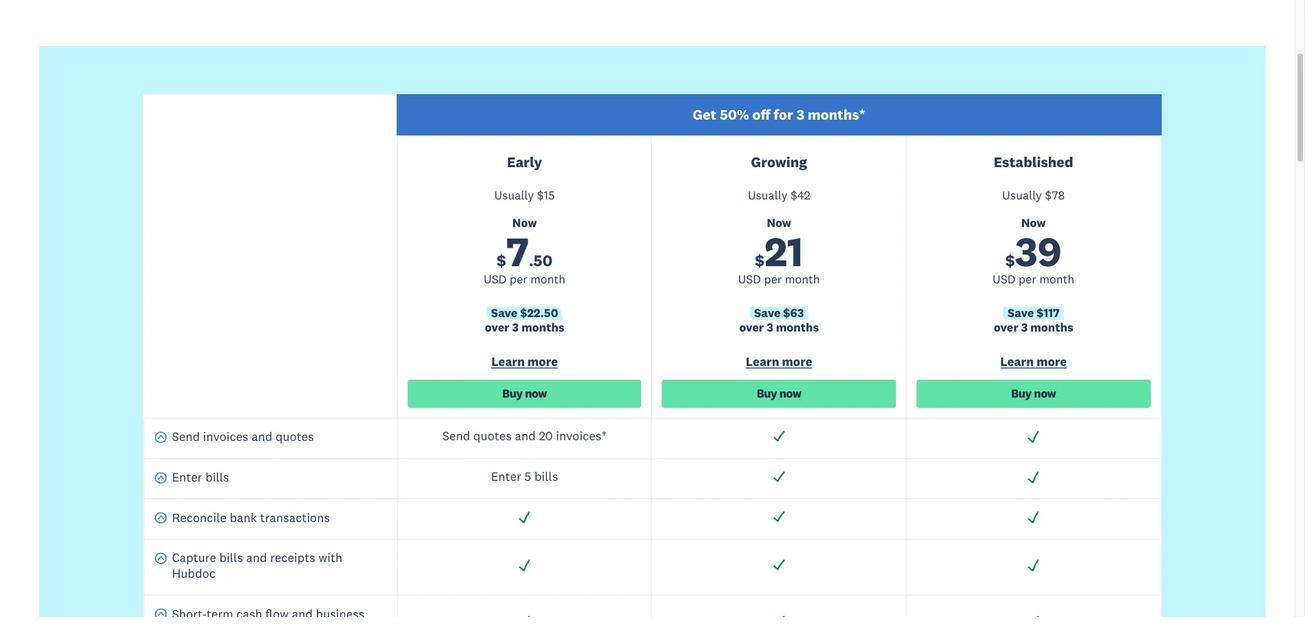 Task type: vqa. For each thing, say whether or not it's contained in the screenshot.
leftmost quotes
yes



Task type: describe. For each thing, give the bounding box(es) containing it.
usually $ 15
[[494, 188, 555, 203]]

over 3 months for 7
[[485, 321, 565, 336]]

buy now for 7
[[502, 386, 547, 402]]

hubdoc
[[172, 566, 216, 582]]

42
[[798, 188, 811, 203]]

learn for 7
[[492, 354, 525, 370]]

over 3 months for 39
[[994, 321, 1074, 336]]

learn more link for 21
[[662, 354, 896, 373]]

more for 7
[[528, 354, 558, 370]]

$63
[[784, 306, 804, 321]]

now for 21
[[780, 386, 802, 402]]

invoices†
[[556, 429, 607, 445]]

buy now for 21
[[757, 386, 802, 402]]

receipts
[[270, 551, 315, 566]]

3 for 7
[[512, 321, 519, 336]]

3 for 21
[[767, 321, 774, 336]]

over for 21
[[740, 321, 764, 336]]

months for 7
[[522, 321, 565, 336]]

enter for enter 5 bills
[[491, 469, 522, 485]]

usd per month for 39
[[993, 272, 1075, 287]]

78
[[1052, 188, 1065, 203]]

$22.50
[[520, 306, 558, 321]]

with
[[319, 551, 343, 566]]

15
[[544, 188, 555, 203]]

enter for enter bills
[[172, 470, 202, 486]]

21
[[765, 226, 803, 278]]

reconcile bank transactions
[[172, 510, 330, 526]]

learn more link for 7
[[408, 354, 642, 373]]

$ 39
[[1006, 226, 1062, 278]]

$ down early
[[537, 188, 544, 203]]

capture
[[172, 551, 216, 566]]

$ down growing
[[791, 188, 798, 203]]

buy for 7
[[502, 386, 523, 402]]

3 for 39
[[1021, 321, 1028, 336]]

learn more for 7
[[492, 354, 558, 370]]

.
[[529, 251, 534, 271]]

20
[[539, 429, 553, 445]]

buy for 39
[[1012, 386, 1032, 402]]

now for 39
[[1034, 386, 1056, 402]]

save for 7
[[491, 306, 518, 321]]

months*
[[808, 106, 866, 124]]

$ 21
[[755, 226, 803, 278]]

usd for 21
[[738, 272, 761, 287]]

save $63
[[754, 306, 804, 321]]

send for send invoices and quotes
[[172, 430, 200, 445]]

send invoices and quotes
[[172, 430, 314, 445]]

per for 39
[[1019, 272, 1037, 287]]

buy now for 39
[[1012, 386, 1056, 402]]

$ inside $ 39
[[1006, 251, 1015, 271]]

more for 21
[[782, 354, 813, 370]]

buy now link for 7
[[408, 380, 642, 409]]

$ down established
[[1045, 188, 1052, 203]]

established
[[994, 153, 1074, 171]]

1 horizontal spatial quotes
[[474, 429, 512, 445]]

now for 39
[[1022, 215, 1046, 231]]

for
[[774, 106, 794, 124]]

usually for 39
[[1003, 188, 1042, 203]]

and for 20
[[515, 429, 536, 445]]

quotes inside button
[[276, 430, 314, 445]]

and for quotes
[[252, 430, 272, 445]]

more for 39
[[1037, 354, 1067, 370]]

enter 5 bills
[[491, 469, 558, 485]]

$ inside $ 7 . 50
[[497, 251, 506, 271]]

get 50% off for 3 months*
[[693, 106, 866, 124]]

bank
[[230, 510, 257, 526]]



Task type: locate. For each thing, give the bounding box(es) containing it.
3 now from the left
[[1034, 386, 1056, 402]]

enter bills
[[172, 470, 229, 486]]

over left $63 at the right of page
[[740, 321, 764, 336]]

month for 39
[[1040, 272, 1075, 287]]

1 horizontal spatial buy now link
[[662, 380, 896, 409]]

$ up save $63
[[755, 251, 765, 271]]

enter inside "button"
[[172, 470, 202, 486]]

save left $22.50
[[491, 306, 518, 321]]

1 horizontal spatial buy
[[757, 386, 777, 402]]

enter left "5" at the left bottom of the page
[[491, 469, 522, 485]]

bills for capture bills and receipts with hubdoc
[[219, 551, 243, 566]]

learn more down the save $117
[[1001, 354, 1067, 370]]

0 horizontal spatial save
[[491, 306, 518, 321]]

0 horizontal spatial over
[[485, 321, 510, 336]]

buy
[[502, 386, 523, 402], [757, 386, 777, 402], [1012, 386, 1032, 402]]

learn for 21
[[746, 354, 780, 370]]

per up save $63
[[764, 272, 782, 287]]

usd per month up the save $117
[[993, 272, 1075, 287]]

$ left .
[[497, 251, 506, 271]]

1 horizontal spatial learn
[[746, 354, 780, 370]]

and inside capture bills and receipts with hubdoc
[[246, 551, 267, 566]]

7
[[506, 226, 529, 278]]

over 3 months for 21
[[740, 321, 819, 336]]

1 usually from the left
[[494, 188, 534, 203]]

learn more link
[[408, 354, 642, 373], [662, 354, 896, 373], [917, 354, 1151, 373]]

5
[[525, 469, 532, 485]]

2 usually from the left
[[748, 188, 788, 203]]

3 learn from the left
[[1001, 354, 1034, 370]]

3 usd per month from the left
[[993, 272, 1075, 287]]

learn
[[492, 354, 525, 370], [746, 354, 780, 370], [1001, 354, 1034, 370]]

1 horizontal spatial buy now
[[757, 386, 802, 402]]

month for 7
[[531, 272, 566, 287]]

enter bills button
[[155, 470, 229, 489]]

3 buy now from the left
[[1012, 386, 1056, 402]]

month
[[531, 272, 566, 287], [785, 272, 820, 287], [1040, 272, 1075, 287]]

3 usd from the left
[[993, 272, 1016, 287]]

learn down save $63
[[746, 354, 780, 370]]

2 now from the left
[[780, 386, 802, 402]]

1 horizontal spatial enter
[[491, 469, 522, 485]]

months for 21
[[776, 321, 819, 336]]

now
[[512, 215, 537, 231], [767, 215, 792, 231], [1022, 215, 1046, 231]]

0 horizontal spatial buy now link
[[408, 380, 642, 409]]

3 per from the left
[[1019, 272, 1037, 287]]

get
[[693, 106, 717, 124]]

transactions
[[260, 510, 330, 526]]

2 horizontal spatial buy now
[[1012, 386, 1056, 402]]

send invoices and quotes button
[[155, 429, 314, 449]]

3 buy now link from the left
[[917, 380, 1151, 409]]

over for 7
[[485, 321, 510, 336]]

2 more from the left
[[782, 354, 813, 370]]

learn for 39
[[1001, 354, 1034, 370]]

usd up the save $117
[[993, 272, 1016, 287]]

bills right capture
[[219, 551, 243, 566]]

0 horizontal spatial usd
[[484, 272, 507, 287]]

3 now from the left
[[1022, 215, 1046, 231]]

0 horizontal spatial usd per month
[[484, 272, 566, 287]]

learn more for 39
[[1001, 354, 1067, 370]]

more down $22.50
[[528, 354, 558, 370]]

over left $22.50
[[485, 321, 510, 336]]

50
[[534, 251, 553, 271]]

bills inside capture bills and receipts with hubdoc
[[219, 551, 243, 566]]

0 horizontal spatial enter
[[172, 470, 202, 486]]

2 buy now from the left
[[757, 386, 802, 402]]

3 learn more from the left
[[1001, 354, 1067, 370]]

2 horizontal spatial save
[[1008, 306, 1034, 321]]

1 horizontal spatial more
[[782, 354, 813, 370]]

2 horizontal spatial over 3 months
[[994, 321, 1074, 336]]

1 horizontal spatial usd per month
[[738, 272, 820, 287]]

0 horizontal spatial now
[[512, 215, 537, 231]]

and left the receipts
[[246, 551, 267, 566]]

$ inside $ 21
[[755, 251, 765, 271]]

1 buy from the left
[[502, 386, 523, 402]]

0 horizontal spatial per
[[510, 272, 528, 287]]

learn more
[[492, 354, 558, 370], [746, 354, 813, 370], [1001, 354, 1067, 370]]

capture bills and receipts with hubdoc
[[172, 551, 343, 582]]

$ 7 . 50
[[497, 226, 553, 278]]

2 horizontal spatial usd
[[993, 272, 1016, 287]]

1 per from the left
[[510, 272, 528, 287]]

2 horizontal spatial learn
[[1001, 354, 1034, 370]]

1 over 3 months from the left
[[485, 321, 565, 336]]

usually for 21
[[748, 188, 788, 203]]

bills right "5" at the left bottom of the page
[[535, 469, 558, 485]]

month up $63 at the right of page
[[785, 272, 820, 287]]

1 horizontal spatial save
[[754, 306, 781, 321]]

2 per from the left
[[764, 272, 782, 287]]

2 horizontal spatial usually
[[1003, 188, 1042, 203]]

now for 7
[[512, 215, 537, 231]]

and left the 20
[[515, 429, 536, 445]]

39
[[1015, 226, 1062, 278]]

2 horizontal spatial buy
[[1012, 386, 1032, 402]]

now
[[525, 386, 547, 402], [780, 386, 802, 402], [1034, 386, 1056, 402]]

0 horizontal spatial buy now
[[502, 386, 547, 402]]

2 buy from the left
[[757, 386, 777, 402]]

3 left $22.50
[[512, 321, 519, 336]]

0 horizontal spatial learn more link
[[408, 354, 642, 373]]

month up "$117"
[[1040, 272, 1075, 287]]

reconcile
[[172, 510, 227, 526]]

save $22.50
[[491, 306, 558, 321]]

3 left "$117"
[[1021, 321, 1028, 336]]

more down "$117"
[[1037, 354, 1067, 370]]

$ up the save $117
[[1006, 251, 1015, 271]]

now for 21
[[767, 215, 792, 231]]

and
[[515, 429, 536, 445], [252, 430, 272, 445], [246, 551, 267, 566]]

months
[[522, 321, 565, 336], [776, 321, 819, 336], [1031, 321, 1074, 336]]

more
[[528, 354, 558, 370], [782, 354, 813, 370], [1037, 354, 1067, 370]]

save
[[491, 306, 518, 321], [754, 306, 781, 321], [1008, 306, 1034, 321]]

2 horizontal spatial months
[[1031, 321, 1074, 336]]

usd for 7
[[484, 272, 507, 287]]

now down usually $ 42
[[767, 215, 792, 231]]

2 horizontal spatial per
[[1019, 272, 1037, 287]]

learn more link down save $63
[[662, 354, 896, 373]]

3
[[797, 106, 805, 124], [512, 321, 519, 336], [767, 321, 774, 336], [1021, 321, 1028, 336]]

usually down growing
[[748, 188, 788, 203]]

1 learn more link from the left
[[408, 354, 642, 373]]

reconcile bank transactions button
[[155, 510, 330, 530]]

invoices
[[203, 430, 248, 445]]

2 horizontal spatial learn more link
[[917, 354, 1151, 373]]

send inside button
[[172, 430, 200, 445]]

months for 39
[[1031, 321, 1074, 336]]

2 horizontal spatial month
[[1040, 272, 1075, 287]]

2 horizontal spatial usd per month
[[993, 272, 1075, 287]]

over for 39
[[994, 321, 1019, 336]]

usd left 21
[[738, 272, 761, 287]]

2 horizontal spatial buy now link
[[917, 380, 1151, 409]]

1 usd per month from the left
[[484, 272, 566, 287]]

3 over from the left
[[994, 321, 1019, 336]]

3 save from the left
[[1008, 306, 1034, 321]]

1 horizontal spatial per
[[764, 272, 782, 287]]

1 horizontal spatial learn more
[[746, 354, 813, 370]]

enter up reconcile
[[172, 470, 202, 486]]

learn more link down save $22.50
[[408, 354, 642, 373]]

0 horizontal spatial over 3 months
[[485, 321, 565, 336]]

1 buy now from the left
[[502, 386, 547, 402]]

3 learn more link from the left
[[917, 354, 1151, 373]]

0 horizontal spatial learn more
[[492, 354, 558, 370]]

0 horizontal spatial months
[[522, 321, 565, 336]]

bills inside "button"
[[205, 470, 229, 486]]

and right invoices
[[252, 430, 272, 445]]

save $117
[[1008, 306, 1060, 321]]

per for 21
[[764, 272, 782, 287]]

usd
[[484, 272, 507, 287], [738, 272, 761, 287], [993, 272, 1016, 287]]

learn more for 21
[[746, 354, 813, 370]]

usually down established
[[1003, 188, 1042, 203]]

2 usd per month from the left
[[738, 272, 820, 287]]

1 now from the left
[[512, 215, 537, 231]]

bills
[[535, 469, 558, 485], [205, 470, 229, 486], [219, 551, 243, 566]]

usd per month
[[484, 272, 566, 287], [738, 272, 820, 287], [993, 272, 1075, 287]]

enter
[[491, 469, 522, 485], [172, 470, 202, 486]]

$
[[537, 188, 544, 203], [791, 188, 798, 203], [1045, 188, 1052, 203], [497, 251, 506, 271], [755, 251, 765, 271], [1006, 251, 1015, 271]]

2 horizontal spatial over
[[994, 321, 1019, 336]]

0 horizontal spatial send
[[172, 430, 200, 445]]

off
[[753, 106, 771, 124]]

buy now link for 39
[[917, 380, 1151, 409]]

send quotes and 20 invoices†
[[442, 429, 607, 445]]

send for send quotes and 20 invoices†
[[442, 429, 470, 445]]

1 horizontal spatial send
[[442, 429, 470, 445]]

buy now link for 21
[[662, 380, 896, 409]]

bills down invoices
[[205, 470, 229, 486]]

over 3 months
[[485, 321, 565, 336], [740, 321, 819, 336], [994, 321, 1074, 336]]

usd per month for 21
[[738, 272, 820, 287]]

0 horizontal spatial usually
[[494, 188, 534, 203]]

and for receipts
[[246, 551, 267, 566]]

over
[[485, 321, 510, 336], [740, 321, 764, 336], [994, 321, 1019, 336]]

2 learn more link from the left
[[662, 354, 896, 373]]

3 left $63 at the right of page
[[767, 321, 774, 336]]

bills for enter bills
[[205, 470, 229, 486]]

buy now
[[502, 386, 547, 402], [757, 386, 802, 402], [1012, 386, 1056, 402]]

1 learn more from the left
[[492, 354, 558, 370]]

1 now from the left
[[525, 386, 547, 402]]

per for 7
[[510, 272, 528, 287]]

2 horizontal spatial more
[[1037, 354, 1067, 370]]

learn more down save $63
[[746, 354, 813, 370]]

2 usd from the left
[[738, 272, 761, 287]]

usually $ 42
[[748, 188, 811, 203]]

now down usually $ 78
[[1022, 215, 1046, 231]]

per up the save $117
[[1019, 272, 1037, 287]]

usd for 39
[[993, 272, 1016, 287]]

1 horizontal spatial usually
[[748, 188, 788, 203]]

now down usually $ 15
[[512, 215, 537, 231]]

save left "$117"
[[1008, 306, 1034, 321]]

3 usually from the left
[[1003, 188, 1042, 203]]

1 horizontal spatial over 3 months
[[740, 321, 819, 336]]

$117
[[1037, 306, 1060, 321]]

usd per month down .
[[484, 272, 566, 287]]

1 month from the left
[[531, 272, 566, 287]]

2 month from the left
[[785, 272, 820, 287]]

over left "$117"
[[994, 321, 1019, 336]]

1 horizontal spatial month
[[785, 272, 820, 287]]

per up save $22.50
[[510, 272, 528, 287]]

3 right 'for'
[[797, 106, 805, 124]]

learn more down save $22.50
[[492, 354, 558, 370]]

2 horizontal spatial now
[[1022, 215, 1046, 231]]

1 horizontal spatial months
[[776, 321, 819, 336]]

buy now link
[[408, 380, 642, 409], [662, 380, 896, 409], [917, 380, 1151, 409]]

0 horizontal spatial month
[[531, 272, 566, 287]]

2 months from the left
[[776, 321, 819, 336]]

usually down early
[[494, 188, 534, 203]]

1 save from the left
[[491, 306, 518, 321]]

month down 50
[[531, 272, 566, 287]]

1 horizontal spatial over
[[740, 321, 764, 336]]

50%
[[720, 106, 749, 124]]

save for 21
[[754, 306, 781, 321]]

2 horizontal spatial now
[[1034, 386, 1056, 402]]

more down $63 at the right of page
[[782, 354, 813, 370]]

learn down the save $117
[[1001, 354, 1034, 370]]

2 learn from the left
[[746, 354, 780, 370]]

2 save from the left
[[754, 306, 781, 321]]

included image
[[1027, 430, 1041, 445], [1027, 470, 1041, 485], [518, 511, 532, 525], [518, 559, 532, 573], [772, 559, 787, 573], [772, 615, 787, 618], [1027, 615, 1041, 618]]

learn more link for 39
[[917, 354, 1151, 373]]

2 over from the left
[[740, 321, 764, 336]]

1 over from the left
[[485, 321, 510, 336]]

growing
[[751, 153, 807, 171]]

save for 39
[[1008, 306, 1034, 321]]

1 horizontal spatial now
[[780, 386, 802, 402]]

usd per month up save $63
[[738, 272, 820, 287]]

1 months from the left
[[522, 321, 565, 336]]

1 learn from the left
[[492, 354, 525, 370]]

per
[[510, 272, 528, 287], [764, 272, 782, 287], [1019, 272, 1037, 287]]

0 horizontal spatial quotes
[[276, 430, 314, 445]]

0 horizontal spatial buy
[[502, 386, 523, 402]]

early
[[507, 153, 542, 171]]

2 over 3 months from the left
[[740, 321, 819, 336]]

month for 21
[[785, 272, 820, 287]]

3 over 3 months from the left
[[994, 321, 1074, 336]]

usually $ 78
[[1003, 188, 1065, 203]]

1 usd from the left
[[484, 272, 507, 287]]

2 buy now link from the left
[[662, 380, 896, 409]]

learn more link down the save $117
[[917, 354, 1151, 373]]

usd per month for 7
[[484, 272, 566, 287]]

1 more from the left
[[528, 354, 558, 370]]

quotes
[[474, 429, 512, 445], [276, 430, 314, 445]]

send
[[442, 429, 470, 445], [172, 430, 200, 445]]

1 horizontal spatial usd
[[738, 272, 761, 287]]

1 horizontal spatial now
[[767, 215, 792, 231]]

2 learn more from the left
[[746, 354, 813, 370]]

buy for 21
[[757, 386, 777, 402]]

2 horizontal spatial learn more
[[1001, 354, 1067, 370]]

0 horizontal spatial more
[[528, 354, 558, 370]]

learn down save $22.50
[[492, 354, 525, 370]]

now for 7
[[525, 386, 547, 402]]

capture bills and receipts with hubdoc button
[[155, 551, 387, 586]]

usd up save $22.50
[[484, 272, 507, 287]]

1 horizontal spatial learn more link
[[662, 354, 896, 373]]

usually for 7
[[494, 188, 534, 203]]

0 horizontal spatial now
[[525, 386, 547, 402]]

3 more from the left
[[1037, 354, 1067, 370]]

1 buy now link from the left
[[408, 380, 642, 409]]

0 horizontal spatial learn
[[492, 354, 525, 370]]

3 months from the left
[[1031, 321, 1074, 336]]

3 buy from the left
[[1012, 386, 1032, 402]]

save left $63 at the right of page
[[754, 306, 781, 321]]

included image
[[772, 430, 787, 445], [772, 470, 787, 485], [772, 511, 787, 525], [1027, 511, 1041, 525], [1027, 559, 1041, 573], [518, 615, 532, 618]]

2 now from the left
[[767, 215, 792, 231]]

usually
[[494, 188, 534, 203], [748, 188, 788, 203], [1003, 188, 1042, 203]]

3 month from the left
[[1040, 272, 1075, 287]]



